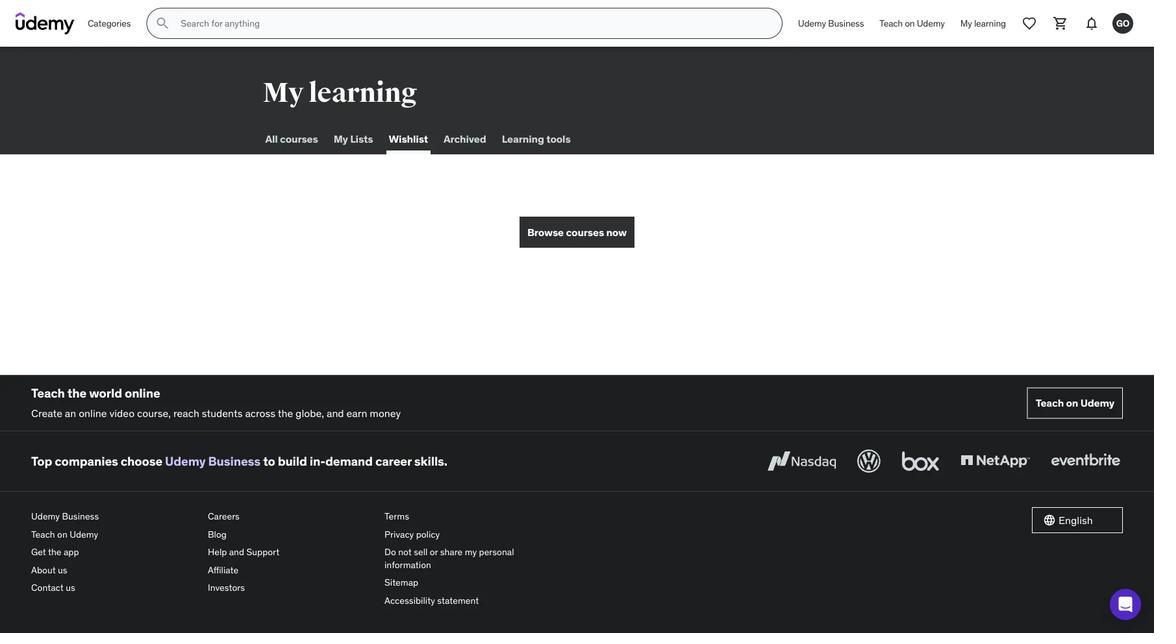 Task type: vqa. For each thing, say whether or not it's contained in the screenshot.
My to the bottom
yes



Task type: locate. For each thing, give the bounding box(es) containing it.
about
[[31, 565, 56, 576]]

get
[[31, 547, 46, 558]]

0 vertical spatial teach on udemy link
[[872, 8, 953, 39]]

online right an
[[79, 407, 107, 420]]

1 vertical spatial online
[[79, 407, 107, 420]]

investors
[[208, 583, 245, 594]]

the right get
[[48, 547, 61, 558]]

terms
[[384, 511, 409, 523]]

my lists link
[[331, 123, 376, 155]]

notifications image
[[1084, 16, 1100, 31]]

top
[[31, 454, 52, 469]]

the up an
[[67, 386, 86, 401]]

2 horizontal spatial on
[[1066, 397, 1078, 410]]

tools
[[546, 132, 571, 145]]

on
[[905, 17, 915, 29], [1066, 397, 1078, 410], [57, 529, 67, 541]]

1 horizontal spatial teach on udemy
[[1036, 397, 1115, 410]]

0 vertical spatial online
[[125, 386, 160, 401]]

0 vertical spatial us
[[58, 565, 67, 576]]

1 vertical spatial my
[[263, 76, 304, 110]]

top companies choose udemy business to build in-demand career skills.
[[31, 454, 448, 469]]

1 horizontal spatial on
[[905, 17, 915, 29]]

my learning left wishlist icon
[[960, 17, 1006, 29]]

share
[[440, 547, 463, 558]]

0 horizontal spatial the
[[48, 547, 61, 558]]

2 horizontal spatial the
[[278, 407, 293, 420]]

udemy
[[798, 17, 826, 29], [917, 17, 945, 29], [1081, 397, 1115, 410], [165, 454, 206, 469], [31, 511, 60, 523], [70, 529, 98, 541]]

1 horizontal spatial courses
[[566, 226, 604, 239]]

and
[[327, 407, 344, 420], [229, 547, 244, 558]]

and right help
[[229, 547, 244, 558]]

1 horizontal spatial the
[[67, 386, 86, 401]]

1 vertical spatial on
[[1066, 397, 1078, 410]]

all
[[265, 132, 278, 145]]

1 vertical spatial and
[[229, 547, 244, 558]]

learning
[[502, 132, 544, 145]]

video
[[109, 407, 135, 420]]

courses right all
[[280, 132, 318, 145]]

udemy business teach on udemy get the app about us contact us
[[31, 511, 99, 594]]

teach on udemy
[[880, 17, 945, 29], [1036, 397, 1115, 410]]

courses left now
[[566, 226, 604, 239]]

2 horizontal spatial business
[[828, 17, 864, 29]]

the inside udemy business teach on udemy get the app about us contact us
[[48, 547, 61, 558]]

careers link
[[208, 508, 374, 526]]

courses for browse
[[566, 226, 604, 239]]

0 vertical spatial courses
[[280, 132, 318, 145]]

my learning
[[960, 17, 1006, 29], [263, 76, 417, 110]]

categories
[[88, 17, 131, 29]]

the left globe, at the left bottom of the page
[[278, 407, 293, 420]]

to
[[263, 454, 275, 469]]

0 vertical spatial my learning
[[960, 17, 1006, 29]]

0 vertical spatial business
[[828, 17, 864, 29]]

all courses
[[265, 132, 318, 145]]

my left wishlist icon
[[960, 17, 972, 29]]

0 horizontal spatial on
[[57, 529, 67, 541]]

0 vertical spatial teach on udemy
[[880, 17, 945, 29]]

browse courses now link
[[520, 217, 635, 248]]

0 horizontal spatial courses
[[280, 132, 318, 145]]

business inside udemy business teach on udemy get the app about us contact us
[[62, 511, 99, 523]]

careers
[[208, 511, 240, 523]]

my for "my lists" link
[[334, 132, 348, 145]]

0 horizontal spatial my learning
[[263, 76, 417, 110]]

careers blog help and support affiliate investors
[[208, 511, 279, 594]]

0 horizontal spatial teach on udemy
[[880, 17, 945, 29]]

small image
[[1043, 515, 1056, 528]]

choose
[[121, 454, 162, 469]]

1 horizontal spatial learning
[[974, 17, 1006, 29]]

1 vertical spatial teach on udemy
[[1036, 397, 1115, 410]]

0 horizontal spatial and
[[229, 547, 244, 558]]

build
[[278, 454, 307, 469]]

us right about
[[58, 565, 67, 576]]

box image
[[899, 448, 942, 476]]

my left lists
[[334, 132, 348, 145]]

0 vertical spatial my
[[960, 17, 972, 29]]

1 horizontal spatial and
[[327, 407, 344, 420]]

nasdaq image
[[764, 448, 839, 476]]

my
[[465, 547, 477, 558]]

about us link
[[31, 562, 197, 580]]

1 vertical spatial learning
[[308, 76, 417, 110]]

english
[[1059, 514, 1093, 527]]

1 vertical spatial my learning
[[263, 76, 417, 110]]

0 vertical spatial on
[[905, 17, 915, 29]]

learning tools link
[[499, 123, 573, 155]]

0 horizontal spatial online
[[79, 407, 107, 420]]

learning
[[974, 17, 1006, 29], [308, 76, 417, 110]]

1 vertical spatial courses
[[566, 226, 604, 239]]

2 horizontal spatial my
[[960, 17, 972, 29]]

my learning up my lists
[[263, 76, 417, 110]]

go link
[[1107, 8, 1139, 39]]

my
[[960, 17, 972, 29], [263, 76, 304, 110], [334, 132, 348, 145]]

statement
[[437, 595, 479, 607]]

2 horizontal spatial teach on udemy link
[[1027, 388, 1123, 419]]

companies
[[55, 454, 118, 469]]

categories button
[[80, 8, 139, 39]]

teach on udemy link
[[872, 8, 953, 39], [1027, 388, 1123, 419], [31, 526, 197, 544]]

udemy image
[[16, 12, 75, 34]]

0 horizontal spatial business
[[62, 511, 99, 523]]

my for my learning link
[[960, 17, 972, 29]]

us
[[58, 565, 67, 576], [66, 583, 75, 594]]

terms link
[[384, 508, 551, 526]]

2 vertical spatial business
[[62, 511, 99, 523]]

submit search image
[[155, 16, 170, 31]]

archived
[[444, 132, 486, 145]]

udemy business
[[798, 17, 864, 29]]

support
[[246, 547, 279, 558]]

sell
[[414, 547, 428, 558]]

1 horizontal spatial online
[[125, 386, 160, 401]]

my up all courses
[[263, 76, 304, 110]]

accessibility
[[384, 595, 435, 607]]

0 vertical spatial learning
[[974, 17, 1006, 29]]

learning up lists
[[308, 76, 417, 110]]

across
[[245, 407, 275, 420]]

teach
[[880, 17, 903, 29], [31, 386, 65, 401], [1036, 397, 1064, 410], [31, 529, 55, 541]]

and left the 'earn'
[[327, 407, 344, 420]]

wishlist link
[[386, 123, 431, 155]]

2 vertical spatial on
[[57, 529, 67, 541]]

sitemap
[[384, 577, 418, 589]]

teach on udemy for the right teach on udemy link
[[1036, 397, 1115, 410]]

us right contact
[[66, 583, 75, 594]]

0 vertical spatial and
[[327, 407, 344, 420]]

udemy business link
[[790, 8, 872, 39], [165, 454, 261, 469], [31, 508, 197, 526]]

0 vertical spatial the
[[67, 386, 86, 401]]

online up course, on the left of the page
[[125, 386, 160, 401]]

1 vertical spatial the
[[278, 407, 293, 420]]

2 vertical spatial my
[[334, 132, 348, 145]]

1 horizontal spatial my
[[334, 132, 348, 145]]

1 horizontal spatial business
[[208, 454, 261, 469]]

courses inside 'link'
[[280, 132, 318, 145]]

0 horizontal spatial teach on udemy link
[[31, 526, 197, 544]]

1 vertical spatial business
[[208, 454, 261, 469]]

sitemap link
[[384, 575, 551, 592]]

not
[[398, 547, 412, 558]]

2 vertical spatial the
[[48, 547, 61, 558]]

the
[[67, 386, 86, 401], [278, 407, 293, 420], [48, 547, 61, 558]]

business
[[828, 17, 864, 29], [208, 454, 261, 469], [62, 511, 99, 523]]

business for udemy business
[[828, 17, 864, 29]]

my learning link
[[953, 8, 1014, 39]]

Search for anything text field
[[178, 12, 766, 34]]

learning left wishlist icon
[[974, 17, 1006, 29]]

volkswagen image
[[855, 448, 883, 476]]

1 vertical spatial teach on udemy link
[[1027, 388, 1123, 419]]

0 horizontal spatial my
[[263, 76, 304, 110]]

netapp image
[[958, 448, 1033, 476]]

courses
[[280, 132, 318, 145], [566, 226, 604, 239]]



Task type: describe. For each thing, give the bounding box(es) containing it.
contact us link
[[31, 580, 197, 598]]

teach on udemy for the middle teach on udemy link
[[880, 17, 945, 29]]

earn
[[346, 407, 367, 420]]

wishlist image
[[1022, 16, 1037, 31]]

courses for all
[[280, 132, 318, 145]]

shopping cart with 0 items image
[[1053, 16, 1068, 31]]

business for udemy business teach on udemy get the app about us contact us
[[62, 511, 99, 523]]

create
[[31, 407, 62, 420]]

archived link
[[441, 123, 489, 155]]

0 vertical spatial udemy business link
[[790, 8, 872, 39]]

english button
[[1032, 508, 1123, 534]]

2 vertical spatial udemy business link
[[31, 508, 197, 526]]

in-
[[310, 454, 325, 469]]

now
[[606, 226, 627, 239]]

teach inside teach the world online create an online video course, reach students across the globe, and earn money
[[31, 386, 65, 401]]

do
[[384, 547, 396, 558]]

contact
[[31, 583, 64, 594]]

privacy policy link
[[384, 526, 551, 544]]

2 vertical spatial teach on udemy link
[[31, 526, 197, 544]]

information
[[384, 560, 431, 571]]

blog link
[[208, 526, 374, 544]]

get the app link
[[31, 544, 197, 562]]

learning tools
[[502, 132, 571, 145]]

career
[[375, 454, 412, 469]]

1 vertical spatial udemy business link
[[165, 454, 261, 469]]

eventbrite image
[[1048, 448, 1123, 476]]

course,
[[137, 407, 171, 420]]

1 horizontal spatial teach on udemy link
[[872, 8, 953, 39]]

globe,
[[296, 407, 324, 420]]

affiliate
[[208, 565, 239, 576]]

on inside udemy business teach on udemy get the app about us contact us
[[57, 529, 67, 541]]

accessibility statement link
[[384, 592, 551, 610]]

or
[[430, 547, 438, 558]]

do not sell or share my personal information button
[[384, 544, 551, 575]]

1 horizontal spatial my learning
[[960, 17, 1006, 29]]

privacy
[[384, 529, 414, 541]]

an
[[65, 407, 76, 420]]

and inside careers blog help and support affiliate investors
[[229, 547, 244, 558]]

all courses link
[[263, 123, 321, 155]]

teach inside udemy business teach on udemy get the app about us contact us
[[31, 529, 55, 541]]

demand
[[325, 454, 373, 469]]

help and support link
[[208, 544, 374, 562]]

0 horizontal spatial learning
[[308, 76, 417, 110]]

app
[[64, 547, 79, 558]]

browse
[[527, 226, 564, 239]]

wishlist
[[389, 132, 428, 145]]

reach
[[173, 407, 199, 420]]

personal
[[479, 547, 514, 558]]

teach the world online create an online video course, reach students across the globe, and earn money
[[31, 386, 401, 420]]

students
[[202, 407, 243, 420]]

my lists
[[334, 132, 373, 145]]

investors link
[[208, 580, 374, 598]]

help
[[208, 547, 227, 558]]

go
[[1116, 17, 1130, 29]]

and inside teach the world online create an online video course, reach students across the globe, and earn money
[[327, 407, 344, 420]]

terms privacy policy do not sell or share my personal information sitemap accessibility statement
[[384, 511, 514, 607]]

affiliate link
[[208, 562, 374, 580]]

lists
[[350, 132, 373, 145]]

browse courses now
[[527, 226, 627, 239]]

skills.
[[414, 454, 448, 469]]

policy
[[416, 529, 440, 541]]

money
[[370, 407, 401, 420]]

world
[[89, 386, 122, 401]]

1 vertical spatial us
[[66, 583, 75, 594]]

blog
[[208, 529, 227, 541]]



